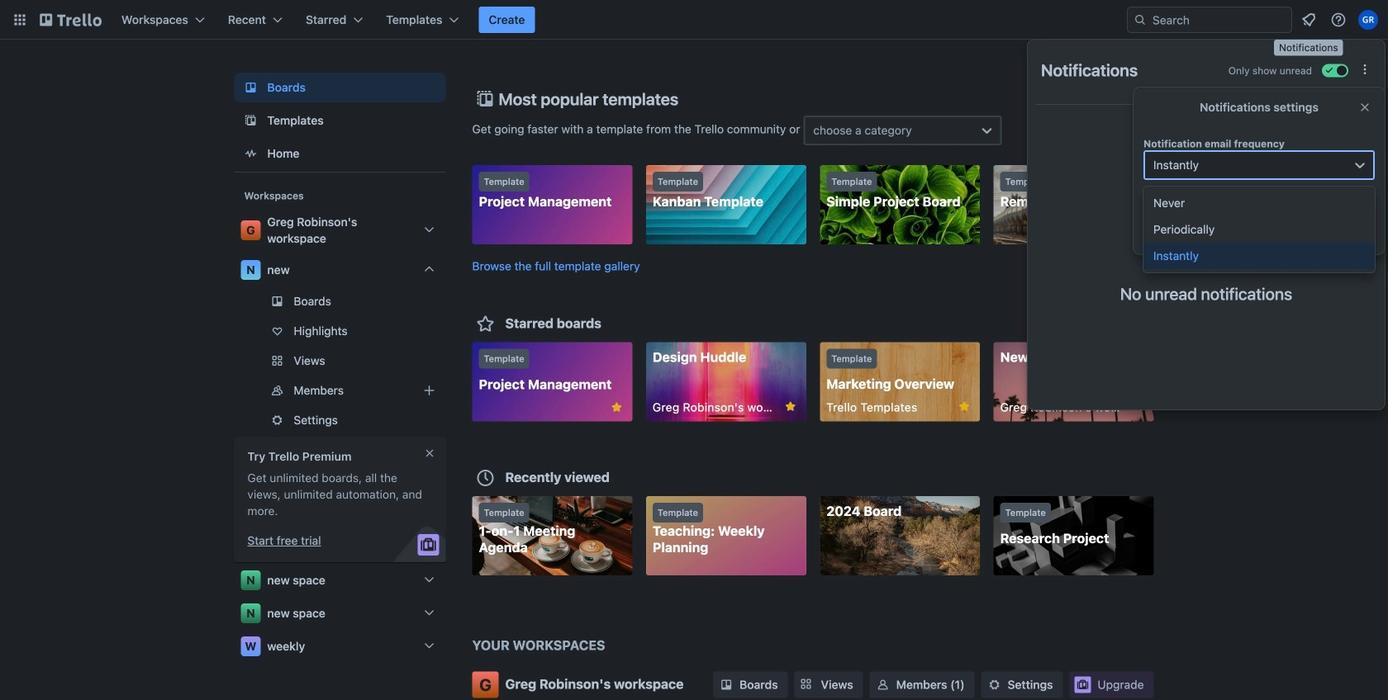Task type: locate. For each thing, give the bounding box(es) containing it.
close popover image
[[1358, 101, 1372, 114]]

tooltip
[[1274, 40, 1343, 56]]

taco image
[[1162, 148, 1250, 258]]

1 horizontal spatial sm image
[[875, 677, 891, 694]]

template board image
[[241, 111, 261, 131]]

0 notifications image
[[1299, 10, 1319, 30]]

home image
[[241, 144, 261, 164]]

0 horizontal spatial click to unstar this board. it will be removed from your starred list. image
[[783, 399, 798, 414]]

back to home image
[[40, 7, 102, 33]]

click to unstar this board. it will be removed from your starred list. image
[[609, 400, 624, 415]]

1 click to unstar this board. it will be removed from your starred list. image from the left
[[783, 399, 798, 414]]

Search field
[[1127, 7, 1292, 33]]

sm image
[[718, 677, 735, 694], [875, 677, 891, 694]]

0 horizontal spatial sm image
[[718, 677, 735, 694]]

1 horizontal spatial click to unstar this board. it will be removed from your starred list. image
[[957, 399, 972, 414]]

sm image
[[986, 677, 1003, 694]]

click to unstar this board. it will be removed from your starred list. image
[[783, 399, 798, 414], [957, 399, 972, 414]]

search image
[[1134, 13, 1147, 26]]

1 sm image from the left
[[718, 677, 735, 694]]

open information menu image
[[1330, 12, 1347, 28]]

primary element
[[0, 0, 1388, 40]]

add image
[[419, 381, 439, 401]]



Task type: describe. For each thing, give the bounding box(es) containing it.
board image
[[241, 78, 261, 97]]

2 sm image from the left
[[875, 677, 891, 694]]

2 click to unstar this board. it will be removed from your starred list. image from the left
[[957, 399, 972, 414]]

greg robinson (gregrobinson96) image
[[1358, 10, 1378, 30]]



Task type: vqa. For each thing, say whether or not it's contained in the screenshot.
Some's settings
no



